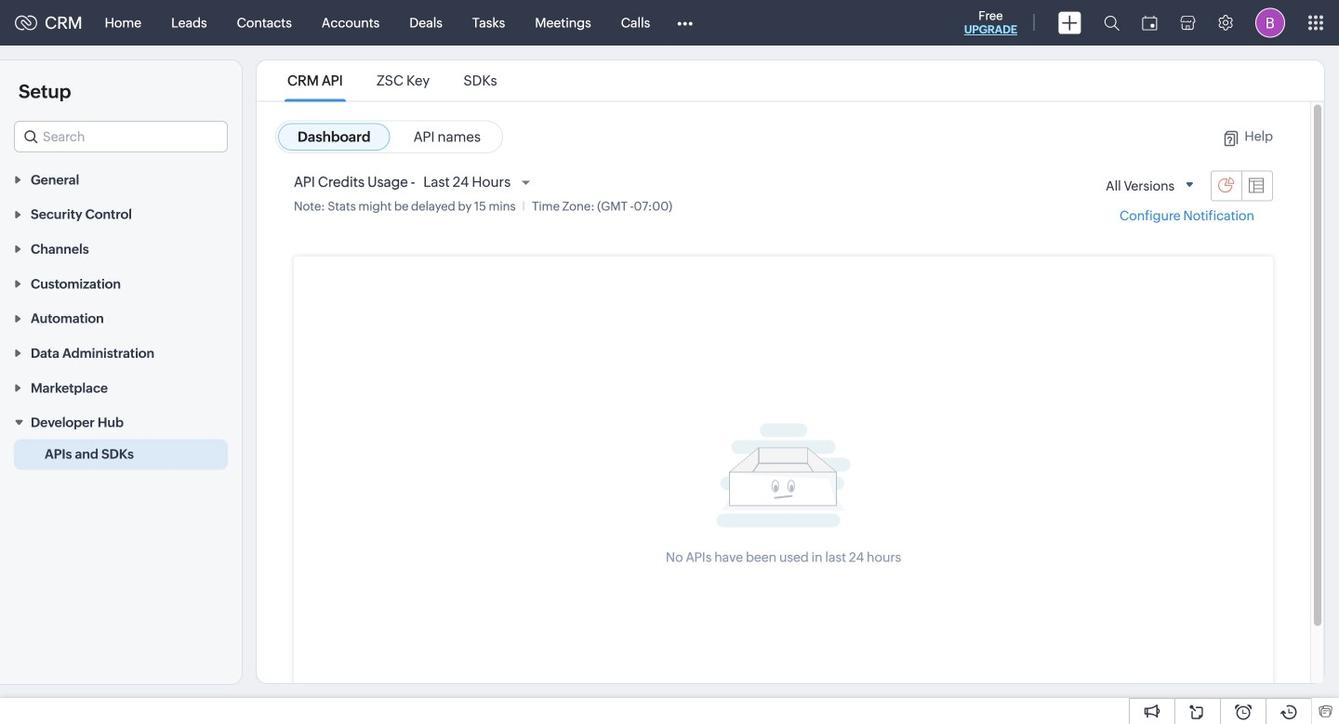 Task type: vqa. For each thing, say whether or not it's contained in the screenshot.
Contacts LINK
no



Task type: locate. For each thing, give the bounding box(es) containing it.
calendar image
[[1142, 15, 1158, 30]]

logo image
[[15, 15, 37, 30]]

None field
[[14, 121, 228, 153]]

Other Modules field
[[665, 8, 705, 38]]

create menu element
[[1048, 0, 1093, 45]]

list
[[271, 60, 514, 101]]

profile image
[[1256, 8, 1286, 38]]

region
[[0, 440, 242, 470]]



Task type: describe. For each thing, give the bounding box(es) containing it.
create menu image
[[1059, 12, 1082, 34]]

search image
[[1104, 15, 1120, 31]]

Search text field
[[15, 122, 227, 152]]

profile element
[[1245, 0, 1297, 45]]

search element
[[1093, 0, 1131, 46]]



